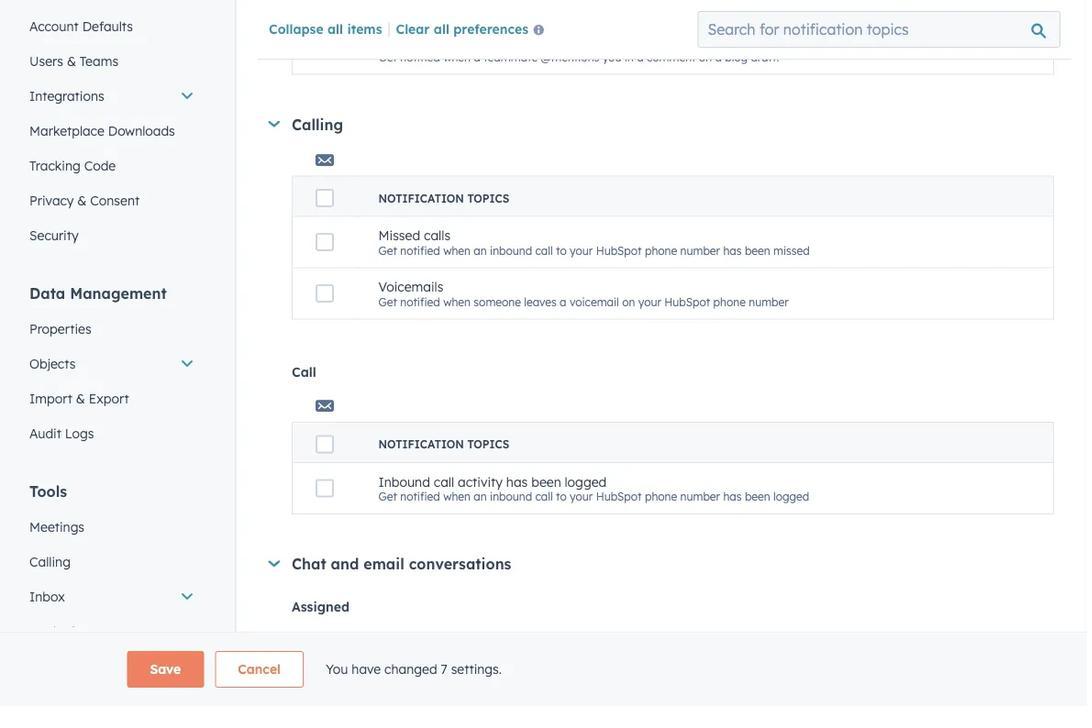 Task type: locate. For each thing, give the bounding box(es) containing it.
get down items
[[378, 50, 397, 64]]

cancel button
[[215, 651, 304, 688]]

2 vertical spatial your
[[570, 490, 593, 503]]

2 an from the top
[[474, 490, 487, 503]]

chat and email conversations button
[[268, 555, 1054, 573]]

0 vertical spatial to
[[556, 243, 567, 257]]

to right 'activity'
[[556, 490, 567, 503]]

to
[[556, 243, 567, 257], [556, 490, 567, 503]]

on right comment at the right
[[699, 50, 712, 64]]

inbound up conversations
[[490, 490, 532, 503]]

cancel
[[238, 661, 281, 678]]

on
[[699, 50, 712, 64], [622, 295, 635, 308]]

audit logs link
[[18, 416, 206, 451]]

has
[[723, 243, 742, 257], [506, 474, 528, 490], [723, 490, 742, 503]]

get inside you're mentioned in a blog draft get notified when a teammate @mentions you in a comment on a blog draft.
[[378, 50, 397, 64]]

2 get from the top
[[378, 243, 397, 257]]

security
[[29, 227, 79, 243]]

clear all preferences button
[[396, 19, 552, 41]]

0 horizontal spatial all
[[328, 20, 343, 36]]

7
[[441, 661, 447, 678]]

number
[[680, 243, 720, 257], [749, 295, 789, 308], [680, 490, 720, 503]]

in right mentioned
[[487, 34, 498, 50]]

1 vertical spatial notification
[[378, 438, 464, 451]]

to inside "inbound call activity has been logged get notified when an inbound call to your hubspot phone number has been logged"
[[556, 490, 567, 503]]

when inside missed calls get notified when an inbound call to your hubspot phone number has been missed
[[443, 243, 471, 257]]

clear all preferences
[[396, 20, 529, 36]]

when inside you're mentioned in a blog draft get notified when a teammate @mentions you in a comment on a blog draft.
[[443, 50, 471, 64]]

leaves
[[524, 295, 557, 308]]

& right privacy at the left of the page
[[77, 192, 87, 208]]

phone inside voicemails get notified when someone leaves a voicemail on your hubspot phone number
[[713, 295, 746, 308]]

number left the missed in the top of the page
[[680, 243, 720, 257]]

marketplace downloads link
[[18, 113, 206, 148]]

an inside "inbound call activity has been logged get notified when an inbound call to your hubspot phone number has been logged"
[[474, 490, 487, 503]]

1 vertical spatial phone
[[713, 295, 746, 308]]

2 when from the top
[[443, 243, 471, 257]]

chat
[[292, 555, 326, 573]]

calls
[[424, 227, 451, 243]]

in right you
[[625, 50, 634, 64]]

all inside button
[[434, 20, 450, 36]]

3 topics from the top
[[467, 673, 509, 687]]

0 vertical spatial your
[[570, 243, 593, 257]]

1 an from the top
[[474, 243, 487, 257]]

0 horizontal spatial calling
[[29, 554, 71, 570]]

4 get from the top
[[378, 490, 397, 503]]

2 inbound from the top
[[490, 490, 532, 503]]

marketing
[[29, 623, 91, 639]]

1 vertical spatial &
[[77, 192, 87, 208]]

you
[[602, 50, 621, 64]]

topics for call
[[467, 438, 509, 451]]

notified down calls
[[400, 295, 440, 308]]

0 vertical spatial hubspot
[[596, 243, 642, 257]]

hubspot
[[596, 243, 642, 257], [665, 295, 710, 308], [596, 490, 642, 503]]

users & teams
[[29, 53, 118, 69]]

voicemails
[[378, 279, 444, 295]]

has inside missed calls get notified when an inbound call to your hubspot phone number has been missed
[[723, 243, 742, 257]]

1 vertical spatial inbound
[[490, 490, 532, 503]]

blog left draft
[[513, 34, 540, 50]]

you're
[[378, 34, 415, 50]]

notification
[[378, 191, 464, 205], [378, 438, 464, 451], [378, 673, 464, 687]]

hubspot inside voicemails get notified when someone leaves a voicemail on your hubspot phone number
[[665, 295, 710, 308]]

0 vertical spatial inbound
[[490, 243, 532, 257]]

meetings link
[[18, 510, 206, 545]]

0 vertical spatial topics
[[467, 191, 509, 205]]

on right voicemail
[[622, 295, 635, 308]]

and
[[331, 555, 359, 573]]

all left items
[[328, 20, 343, 36]]

collapse all items button
[[269, 20, 382, 36]]

2 vertical spatial &
[[76, 390, 85, 406]]

0 vertical spatial notification topics
[[378, 191, 509, 205]]

0 vertical spatial an
[[474, 243, 487, 257]]

when up voicemails
[[443, 243, 471, 257]]

an
[[474, 243, 487, 257], [474, 490, 487, 503]]

number inside missed calls get notified when an inbound call to your hubspot phone number has been missed
[[680, 243, 720, 257]]

properties link
[[18, 311, 206, 346]]

1 to from the top
[[556, 243, 567, 257]]

a
[[502, 34, 510, 50], [474, 50, 481, 64], [637, 50, 644, 64], [715, 50, 722, 64], [560, 295, 567, 308]]

number for missed calls
[[680, 243, 720, 257]]

teams
[[80, 53, 118, 69]]

mentioned
[[419, 34, 484, 50]]

4 notified from the top
[[400, 490, 440, 503]]

caret image
[[268, 561, 280, 567]]

hubspot for missed calls
[[596, 243, 642, 257]]

1 horizontal spatial calling
[[292, 115, 343, 133]]

when right inbound
[[443, 490, 471, 503]]

your inside missed calls get notified when an inbound call to your hubspot phone number has been missed
[[570, 243, 593, 257]]

voicemail
[[570, 295, 619, 308]]

1 vertical spatial number
[[749, 295, 789, 308]]

inbound call activity has been logged get notified when an inbound call to your hubspot phone number has been logged
[[378, 474, 809, 503]]

inbound up someone
[[490, 243, 532, 257]]

notified up voicemails
[[400, 243, 440, 257]]

calling right caret icon
[[292, 115, 343, 133]]

1 notification from the top
[[378, 191, 464, 205]]

1 vertical spatial to
[[556, 490, 567, 503]]

get inside "inbound call activity has been logged get notified when an inbound call to your hubspot phone number has been logged"
[[378, 490, 397, 503]]

3 when from the top
[[443, 295, 471, 308]]

2 notification from the top
[[378, 438, 464, 451]]

4 when from the top
[[443, 490, 471, 503]]

3 notified from the top
[[400, 295, 440, 308]]

when inside "inbound call activity has been logged get notified when an inbound call to your hubspot phone number has been logged"
[[443, 490, 471, 503]]

2 topics from the top
[[467, 438, 509, 451]]

call up leaves
[[535, 243, 553, 257]]

a right you
[[637, 50, 644, 64]]

phone for voicemails
[[713, 295, 746, 308]]

2 notified from the top
[[400, 243, 440, 257]]

1 vertical spatial hubspot
[[665, 295, 710, 308]]

1 notification topics from the top
[[378, 191, 509, 205]]

marketing button
[[18, 614, 206, 649]]

Search for notification topics search field
[[698, 11, 1061, 48]]

0 vertical spatial phone
[[645, 243, 677, 257]]

2 vertical spatial notification
[[378, 673, 464, 687]]

1 when from the top
[[443, 50, 471, 64]]

2 vertical spatial notification topics
[[378, 673, 509, 687]]

when inside voicemails get notified when someone leaves a voicemail on your hubspot phone number
[[443, 295, 471, 308]]

your inside "inbound call activity has been logged get notified when an inbound call to your hubspot phone number has been logged"
[[570, 490, 593, 503]]

1 vertical spatial topics
[[467, 438, 509, 451]]

when
[[443, 50, 471, 64], [443, 243, 471, 257], [443, 295, 471, 308], [443, 490, 471, 503]]

notified
[[400, 50, 440, 64], [400, 243, 440, 257], [400, 295, 440, 308], [400, 490, 440, 503]]

number inside voicemails get notified when someone leaves a voicemail on your hubspot phone number
[[749, 295, 789, 308]]

2 to from the top
[[556, 490, 567, 503]]

1 horizontal spatial on
[[699, 50, 712, 64]]

chat and email conversations
[[292, 555, 511, 573]]

tools element
[[18, 481, 206, 706]]

0 vertical spatial on
[[699, 50, 712, 64]]

2 all from the left
[[434, 20, 450, 36]]

2 vertical spatial phone
[[645, 490, 677, 503]]

collapse
[[269, 20, 324, 36]]

when down clear all preferences
[[443, 50, 471, 64]]

account defaults
[[29, 18, 133, 34]]

& inside the data management element
[[76, 390, 85, 406]]

1 notified from the top
[[400, 50, 440, 64]]

blog left draft.
[[725, 50, 748, 64]]

logs
[[65, 425, 94, 441]]

calling up the inbox
[[29, 554, 71, 570]]

audit
[[29, 425, 61, 441]]

activity
[[458, 474, 503, 490]]

an right calls
[[474, 243, 487, 257]]

1 inbound from the top
[[490, 243, 532, 257]]

1 vertical spatial your
[[638, 295, 661, 308]]

account
[[29, 18, 79, 34]]

2 vertical spatial hubspot
[[596, 490, 642, 503]]

1 horizontal spatial all
[[434, 20, 450, 36]]

hubspot inside missed calls get notified when an inbound call to your hubspot phone number has been missed
[[596, 243, 642, 257]]

your inside voicemails get notified when someone leaves a voicemail on your hubspot phone number
[[638, 295, 661, 308]]

0 vertical spatial notification
[[378, 191, 464, 205]]

3 notification from the top
[[378, 673, 464, 687]]

call inside missed calls get notified when an inbound call to your hubspot phone number has been missed
[[535, 243, 553, 257]]

call left 'activity'
[[434, 474, 454, 490]]

inbound inside "inbound call activity has been logged get notified when an inbound call to your hubspot phone number has been logged"
[[490, 490, 532, 503]]

get
[[378, 50, 397, 64], [378, 243, 397, 257], [378, 295, 397, 308], [378, 490, 397, 503]]

in
[[487, 34, 498, 50], [625, 50, 634, 64]]

your
[[570, 243, 593, 257], [638, 295, 661, 308], [570, 490, 593, 503]]

an up conversations
[[474, 490, 487, 503]]

objects button
[[18, 346, 206, 381]]

& right users
[[67, 53, 76, 69]]

all for collapse
[[328, 20, 343, 36]]

phone for missed calls
[[645, 243, 677, 257]]

0 vertical spatial number
[[680, 243, 720, 257]]

all right clear
[[434, 20, 450, 36]]

0 horizontal spatial logged
[[565, 474, 607, 490]]

items
[[347, 20, 382, 36]]

&
[[67, 53, 76, 69], [77, 192, 87, 208], [76, 390, 85, 406]]

calling
[[292, 115, 343, 133], [29, 554, 71, 570]]

0 vertical spatial &
[[67, 53, 76, 69]]

privacy & consent link
[[18, 183, 206, 218]]

to up voicemails get notified when someone leaves a voicemail on your hubspot phone number
[[556, 243, 567, 257]]

a down clear all preferences button
[[474, 50, 481, 64]]

& left export
[[76, 390, 85, 406]]

missed calls get notified when an inbound call to your hubspot phone number has been missed
[[378, 227, 810, 257]]

been inside missed calls get notified when an inbound call to your hubspot phone number has been missed
[[745, 243, 770, 257]]

notified down clear
[[400, 50, 440, 64]]

get up voicemails
[[378, 243, 397, 257]]

2 notification topics from the top
[[378, 438, 509, 451]]

tracking code
[[29, 157, 116, 173]]

consent
[[90, 192, 140, 208]]

a right leaves
[[560, 295, 567, 308]]

1 vertical spatial on
[[622, 295, 635, 308]]

blog
[[513, 34, 540, 50], [725, 50, 748, 64]]

your for missed calls
[[570, 243, 593, 257]]

when left someone
[[443, 295, 471, 308]]

number down the missed in the top of the page
[[749, 295, 789, 308]]

get down missed
[[378, 295, 397, 308]]

1 vertical spatial an
[[474, 490, 487, 503]]

0 horizontal spatial on
[[622, 295, 635, 308]]

management
[[70, 284, 167, 302]]

1 get from the top
[[378, 50, 397, 64]]

notified left 'activity'
[[400, 490, 440, 503]]

topics
[[467, 191, 509, 205], [467, 438, 509, 451], [467, 673, 509, 687]]

3 notification topics from the top
[[378, 673, 509, 687]]

number up chat and email conversations dropdown button
[[680, 490, 720, 503]]

privacy
[[29, 192, 74, 208]]

2 vertical spatial number
[[680, 490, 720, 503]]

1 all from the left
[[328, 20, 343, 36]]

teammate
[[484, 50, 538, 64]]

phone inside missed calls get notified when an inbound call to your hubspot phone number has been missed
[[645, 243, 677, 257]]

been
[[745, 243, 770, 257], [531, 474, 561, 490], [745, 490, 770, 503]]

notification for call
[[378, 438, 464, 451]]

3 get from the top
[[378, 295, 397, 308]]

1 vertical spatial notification topics
[[378, 438, 509, 451]]

phone
[[645, 243, 677, 257], [713, 295, 746, 308], [645, 490, 677, 503]]

notification topics
[[378, 191, 509, 205], [378, 438, 509, 451], [378, 673, 509, 687]]

2 vertical spatial topics
[[467, 673, 509, 687]]

get up "email"
[[378, 490, 397, 503]]

calling inside tools element
[[29, 554, 71, 570]]

1 vertical spatial calling
[[29, 554, 71, 570]]

inbound inside missed calls get notified when an inbound call to your hubspot phone number has been missed
[[490, 243, 532, 257]]



Task type: describe. For each thing, give the bounding box(es) containing it.
hubspot inside "inbound call activity has been logged get notified when an inbound call to your hubspot phone number has been logged"
[[596, 490, 642, 503]]

you have changed 7 settings.
[[326, 661, 502, 678]]

defaults
[[82, 18, 133, 34]]

topics for assigned
[[467, 673, 509, 687]]

changed
[[384, 661, 437, 678]]

0 horizontal spatial blog
[[513, 34, 540, 50]]

objects
[[29, 356, 76, 372]]

properties
[[29, 321, 91, 337]]

save
[[150, 661, 181, 678]]

data management
[[29, 284, 167, 302]]

calling button
[[268, 115, 1054, 133]]

audit logs
[[29, 425, 94, 441]]

tracking code link
[[18, 148, 206, 183]]

1 horizontal spatial logged
[[773, 490, 809, 503]]

call
[[292, 364, 316, 380]]

data
[[29, 284, 65, 302]]

preferences
[[453, 20, 529, 36]]

all for clear
[[434, 20, 450, 36]]

assigned
[[292, 599, 350, 615]]

inbox button
[[18, 579, 206, 614]]

users
[[29, 53, 63, 69]]

you
[[326, 661, 348, 678]]

& for consent
[[77, 192, 87, 208]]

tools
[[29, 482, 67, 500]]

privacy & consent
[[29, 192, 140, 208]]

downloads
[[108, 122, 175, 139]]

account defaults link
[[18, 9, 206, 44]]

hubspot for voicemails
[[665, 295, 710, 308]]

1 horizontal spatial blog
[[725, 50, 748, 64]]

inbox
[[29, 589, 65, 605]]

notification for assigned
[[378, 673, 464, 687]]

collapse all items
[[269, 20, 382, 36]]

phone inside "inbound call activity has been logged get notified when an inbound call to your hubspot phone number has been logged"
[[645, 490, 677, 503]]

notification topics for assigned
[[378, 673, 509, 687]]

get inside missed calls get notified when an inbound call to your hubspot phone number has been missed
[[378, 243, 397, 257]]

clear
[[396, 20, 430, 36]]

someone
[[474, 295, 521, 308]]

notified inside "inbound call activity has been logged get notified when an inbound call to your hubspot phone number has been logged"
[[400, 490, 440, 503]]

calling link
[[18, 545, 206, 579]]

caret image
[[268, 121, 280, 127]]

import & export
[[29, 390, 129, 406]]

email
[[364, 555, 404, 573]]

number for voicemails
[[749, 295, 789, 308]]

have
[[352, 661, 381, 678]]

import & export link
[[18, 381, 206, 416]]

notification topics for call
[[378, 438, 509, 451]]

integrations
[[29, 88, 104, 104]]

voicemails get notified when someone leaves a voicemail on your hubspot phone number
[[378, 279, 789, 308]]

marketplace
[[29, 122, 104, 139]]

draft
[[543, 34, 574, 50]]

save button
[[127, 651, 204, 688]]

export
[[89, 390, 129, 406]]

tracking
[[29, 157, 81, 173]]

a left draft
[[502, 34, 510, 50]]

data management element
[[18, 283, 206, 451]]

to inside missed calls get notified when an inbound call to your hubspot phone number has been missed
[[556, 243, 567, 257]]

integrations button
[[18, 78, 206, 113]]

on inside voicemails get notified when someone leaves a voicemail on your hubspot phone number
[[622, 295, 635, 308]]

meetings
[[29, 519, 84, 535]]

missed
[[378, 227, 420, 243]]

marketplace downloads
[[29, 122, 175, 139]]

conversations
[[409, 555, 511, 573]]

a left draft.
[[715, 50, 722, 64]]

0 vertical spatial calling
[[292, 115, 343, 133]]

comment
[[647, 50, 696, 64]]

notified inside missed calls get notified when an inbound call to your hubspot phone number has been missed
[[400, 243, 440, 257]]

settings.
[[451, 661, 502, 678]]

0 horizontal spatial in
[[487, 34, 498, 50]]

number inside "inbound call activity has been logged get notified when an inbound call to your hubspot phone number has been logged"
[[680, 490, 720, 503]]

on inside you're mentioned in a blog draft get notified when a teammate @mentions you in a comment on a blog draft.
[[699, 50, 712, 64]]

call right 'activity'
[[535, 490, 553, 503]]

notified inside voicemails get notified when someone leaves a voicemail on your hubspot phone number
[[400, 295, 440, 308]]

code
[[84, 157, 116, 173]]

missed
[[773, 243, 810, 257]]

inbound
[[378, 474, 430, 490]]

import
[[29, 390, 72, 406]]

notified inside you're mentioned in a blog draft get notified when a teammate @mentions you in a comment on a blog draft.
[[400, 50, 440, 64]]

users & teams link
[[18, 44, 206, 78]]

you're mentioned in a blog draft get notified when a teammate @mentions you in a comment on a blog draft.
[[378, 34, 779, 64]]

@mentions
[[541, 50, 599, 64]]

& for export
[[76, 390, 85, 406]]

a inside voicemails get notified when someone leaves a voicemail on your hubspot phone number
[[560, 295, 567, 308]]

1 topics from the top
[[467, 191, 509, 205]]

your for voicemails
[[638, 295, 661, 308]]

security link
[[18, 218, 206, 253]]

an inside missed calls get notified when an inbound call to your hubspot phone number has been missed
[[474, 243, 487, 257]]

get inside voicemails get notified when someone leaves a voicemail on your hubspot phone number
[[378, 295, 397, 308]]

& for teams
[[67, 53, 76, 69]]

1 horizontal spatial in
[[625, 50, 634, 64]]

draft.
[[751, 50, 779, 64]]



Task type: vqa. For each thing, say whether or not it's contained in the screenshot.
"when" inside Missed calls Get notified when an inbound call to your HubSpot phone number has been missed
yes



